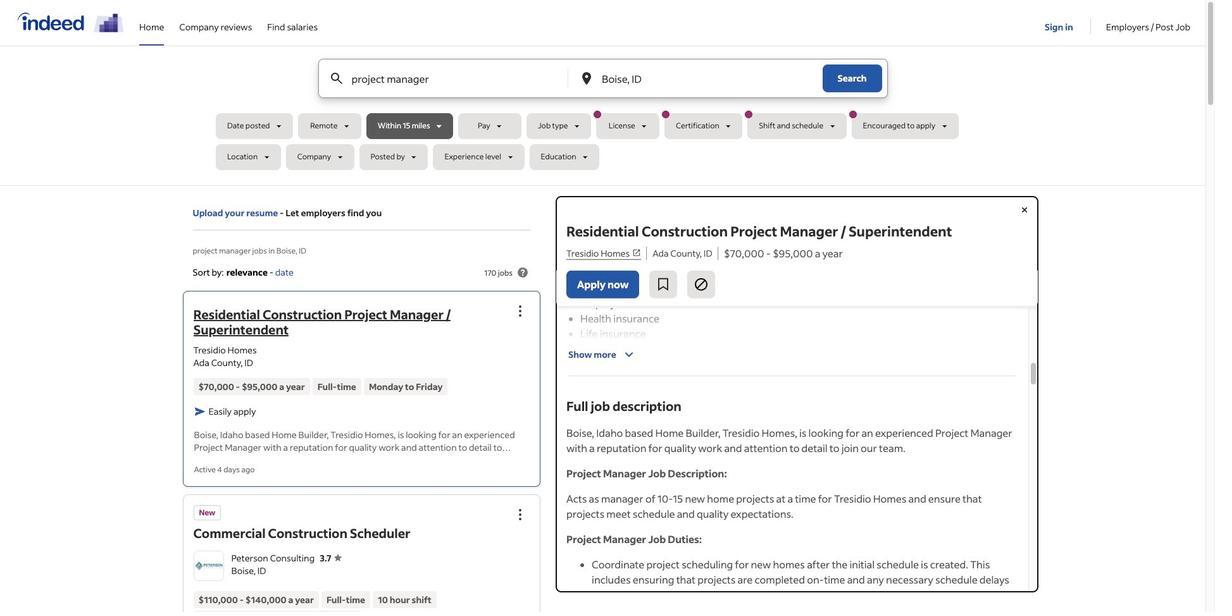 Task type: vqa. For each thing, say whether or not it's contained in the screenshot.
Job actions for Executive Administrative Assistant is collapsed image
no



Task type: describe. For each thing, give the bounding box(es) containing it.
not interested image
[[694, 277, 709, 292]]

job actions for commercial construction scheduler is collapsed image
[[513, 507, 528, 522]]

3.7 out of five stars rating image
[[320, 552, 342, 564]]

Edit location text field
[[599, 59, 797, 97]]

tresidio homes (opens in a new tab) image
[[641, 252, 652, 262]]

tresidio homes (opens in a new tab) image
[[632, 249, 641, 258]]

save this job image
[[656, 277, 671, 292]]



Task type: locate. For each thing, give the bounding box(es) containing it.
help icon image
[[515, 265, 530, 280]]

company logo image
[[194, 552, 223, 581]]

search: Job title, keywords, or company text field
[[349, 59, 547, 97]]

None search field
[[216, 59, 990, 175]]

close job details image
[[1017, 203, 1032, 218]]

job actions for residential construction project manager / superintendent is collapsed image
[[513, 304, 528, 319]]

at indeed, we're committed to increasing representation of women at all levels of indeed's global workforce to at least 50% by 2030 image
[[94, 13, 124, 32]]



